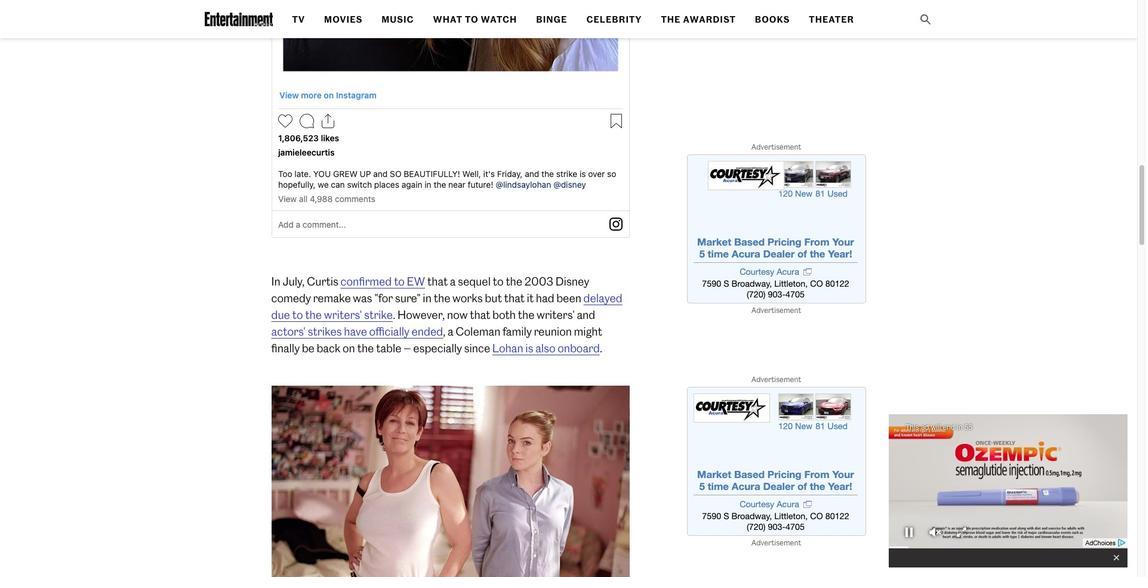 Task type: locate. For each thing, give the bounding box(es) containing it.
.
[[393, 308, 395, 322], [600, 342, 602, 355]]

0 vertical spatial a
[[450, 275, 456, 289]]

unmute button group
[[922, 524, 948, 542]]

family
[[503, 325, 532, 339]]

both
[[492, 308, 516, 322]]

delayed
[[584, 292, 622, 305]]

actors' strikes have officially ended link
[[271, 325, 443, 339]]

. inside . however, now that both the writers' and actors' strikes have officially ended
[[393, 308, 395, 322]]

movies
[[324, 14, 363, 25]]

theater link
[[809, 14, 854, 25]]

on
[[343, 342, 355, 355]]

delayed due to the writers' strike
[[271, 292, 622, 322]]

. up the officially
[[393, 308, 395, 322]]

0 horizontal spatial writers'
[[324, 308, 362, 322]]

1 horizontal spatial .
[[600, 342, 602, 355]]

2 advertisement region from the top
[[687, 387, 866, 537]]

celebrity
[[586, 14, 642, 25]]

. however, now that both the writers' and actors' strikes have officially ended
[[271, 308, 595, 339]]

might
[[574, 325, 602, 339]]

the up strikes
[[305, 308, 322, 322]]

"for
[[374, 292, 393, 305]]

that
[[427, 275, 448, 289], [504, 292, 525, 305], [470, 308, 490, 322]]

that inside . however, now that both the writers' and actors' strikes have officially ended
[[470, 308, 490, 322]]

a inside that a sequel to the 2003 disney comedy remake was "for sure" in the works but that it had been
[[450, 275, 456, 289]]

books link
[[755, 14, 790, 25]]

a right ,
[[448, 325, 453, 339]]

1 vertical spatial .
[[600, 342, 602, 355]]

that up coleman
[[470, 308, 490, 322]]

0 vertical spatial .
[[393, 308, 395, 322]]

2 horizontal spatial to
[[493, 275, 504, 289]]

0 horizontal spatial to
[[292, 308, 303, 322]]

writers' down remake in the left of the page
[[324, 308, 362, 322]]

and
[[577, 308, 595, 322]]

especially
[[413, 342, 462, 355]]

to inside that a sequel to the 2003 disney comedy remake was "for sure" in the works but that it had been
[[493, 275, 504, 289]]

awardist
[[683, 14, 736, 25]]

1 vertical spatial advertisement region
[[687, 387, 866, 537]]

1 horizontal spatial that
[[470, 308, 490, 322]]

that up in
[[427, 275, 448, 289]]

1 vertical spatial a
[[448, 325, 453, 339]]

the inside , a coleman family reunion might finally be back on the table — especially since
[[357, 342, 374, 355]]

to inside delayed due to the writers' strike
[[292, 308, 303, 322]]

that left it
[[504, 292, 525, 305]]

to
[[394, 275, 405, 289], [493, 275, 504, 289], [292, 308, 303, 322]]

onboard
[[558, 342, 600, 355]]

actors'
[[271, 325, 306, 339]]

—
[[404, 342, 411, 355]]

,
[[443, 325, 446, 339]]

the
[[506, 275, 522, 289], [434, 292, 450, 305], [305, 308, 322, 322], [518, 308, 535, 322], [357, 342, 374, 355]]

movies link
[[324, 14, 363, 25]]

comedy
[[271, 292, 311, 305]]

since
[[464, 342, 490, 355]]

advertisement region
[[687, 155, 866, 304], [687, 387, 866, 537]]

1 writers' from the left
[[324, 308, 362, 322]]

is
[[525, 342, 533, 355]]

confirmed to ew link
[[341, 275, 425, 289]]

tv link
[[292, 14, 305, 25]]

also
[[536, 342, 555, 355]]

. down the might
[[600, 342, 602, 355]]

0 horizontal spatial .
[[393, 308, 395, 322]]

2 horizontal spatial that
[[504, 292, 525, 305]]

1 vertical spatial that
[[504, 292, 525, 305]]

to
[[465, 14, 478, 25]]

a inside , a coleman family reunion might finally be back on the table — especially since
[[448, 325, 453, 339]]

ew
[[407, 275, 425, 289]]

binge link
[[536, 14, 567, 25]]

lohan is also onboard link
[[492, 342, 600, 355]]

to left ew
[[394, 275, 405, 289]]

0 vertical spatial advertisement region
[[687, 155, 866, 304]]

search image
[[918, 12, 933, 27]]

writers' up reunion
[[537, 308, 575, 322]]

in july, curtis confirmed to ew
[[271, 275, 425, 289]]

2 writers' from the left
[[537, 308, 575, 322]]

but
[[485, 292, 502, 305]]

the
[[661, 14, 681, 25]]

table
[[376, 342, 401, 355]]

a left sequel
[[450, 275, 456, 289]]

lohan
[[492, 342, 523, 355]]

0 vertical spatial that
[[427, 275, 448, 289]]

a
[[450, 275, 456, 289], [448, 325, 453, 339]]

the awardist link
[[661, 14, 736, 25]]

disney
[[556, 275, 589, 289]]

due
[[271, 308, 290, 322]]

to right due on the left bottom of the page
[[292, 308, 303, 322]]

the right on
[[357, 342, 374, 355]]

writers' inside . however, now that both the writers' and actors' strikes have officially ended
[[537, 308, 575, 322]]

strike
[[364, 308, 393, 322]]

sure"
[[395, 292, 421, 305]]

coleman
[[456, 325, 500, 339]]

1 horizontal spatial writers'
[[537, 308, 575, 322]]

to up but
[[493, 275, 504, 289]]

2 vertical spatial that
[[470, 308, 490, 322]]

writers'
[[324, 308, 362, 322], [537, 308, 575, 322]]

the down it
[[518, 308, 535, 322]]



Task type: describe. For each thing, give the bounding box(es) containing it.
works
[[452, 292, 483, 305]]

july,
[[282, 275, 305, 289]]

lohan is also onboard .
[[492, 342, 602, 355]]

binge
[[536, 14, 567, 25]]

, a coleman family reunion might finally be back on the table — especially since
[[271, 325, 602, 355]]

celebrity link
[[586, 14, 642, 25]]

writers' inside delayed due to the writers' strike
[[324, 308, 362, 322]]

confirmed
[[341, 275, 392, 289]]

be
[[302, 342, 314, 355]]

tv
[[292, 14, 305, 25]]

what to watch link
[[433, 14, 517, 25]]

jamie lee curtis and lindsay lohan reuniting recently. image
[[271, 386, 629, 578]]

a for that
[[450, 275, 456, 289]]

the inside delayed due to the writers' strike
[[305, 308, 322, 322]]

strikes
[[308, 325, 342, 339]]

books
[[755, 14, 790, 25]]

it
[[527, 292, 534, 305]]

been
[[556, 292, 581, 305]]

curtis
[[307, 275, 338, 289]]

officially
[[369, 325, 409, 339]]

the left 2003
[[506, 275, 522, 289]]

have
[[344, 325, 367, 339]]

a for ,
[[448, 325, 453, 339]]

0 horizontal spatial that
[[427, 275, 448, 289]]

music
[[382, 14, 414, 25]]

ended
[[412, 325, 443, 339]]

the right in
[[434, 292, 450, 305]]

delayed due to the writers' strike link
[[271, 292, 622, 322]]

theater
[[809, 14, 854, 25]]

the inside . however, now that both the writers' and actors' strikes have officially ended
[[518, 308, 535, 322]]

sequel
[[458, 275, 491, 289]]

the awardist
[[661, 14, 736, 25]]

reunion
[[534, 325, 572, 339]]

what to watch
[[433, 14, 517, 25]]

1 horizontal spatial to
[[394, 275, 405, 289]]

now
[[447, 308, 468, 322]]

was
[[353, 292, 372, 305]]

music link
[[382, 14, 414, 25]]

home image
[[204, 12, 273, 26]]

what
[[433, 14, 463, 25]]

in
[[271, 275, 280, 289]]

however,
[[398, 308, 445, 322]]

had
[[536, 292, 554, 305]]

back
[[317, 342, 341, 355]]

remake
[[313, 292, 351, 305]]

that a sequel to the 2003 disney comedy remake was "for sure" in the works but that it had been
[[271, 275, 589, 305]]

finally
[[271, 342, 300, 355]]

2003
[[525, 275, 553, 289]]

watch
[[481, 14, 517, 25]]

1 advertisement region from the top
[[687, 155, 866, 304]]

in
[[423, 292, 431, 305]]



Task type: vqa. For each thing, say whether or not it's contained in the screenshot.
He
no



